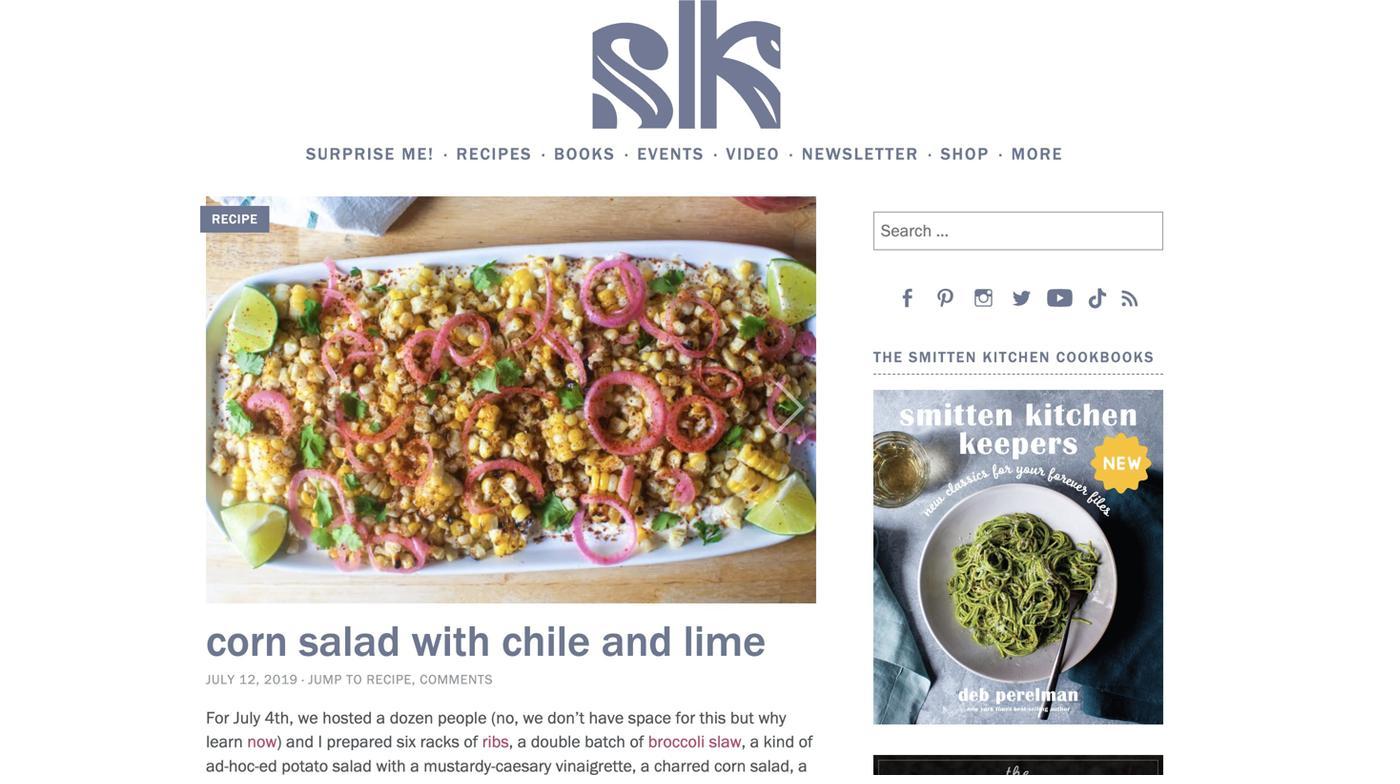 Task type: locate. For each thing, give the bounding box(es) containing it.
recipes
[[457, 144, 533, 164]]

12,
[[239, 672, 260, 688]]

to
[[346, 672, 363, 688]]

2 , from the left
[[742, 732, 746, 752]]

smitten
[[909, 348, 978, 366]]

events link
[[638, 142, 722, 166]]

now ) and i prepared six racks of ribs , a double batch of broccoli slaw
[[247, 732, 742, 752]]

none search field inside the smitten kitchen cookbooks section
[[874, 197, 1164, 250]]

youtube image
[[1047, 285, 1074, 311]]

prepared
[[327, 732, 393, 752]]

corn up 12,
[[206, 614, 288, 667]]

we right (no,
[[523, 708, 543, 728]]

with up comments
[[412, 614, 491, 667]]

july left 12,
[[206, 672, 235, 688]]

surprise
[[306, 144, 396, 164]]

1 vertical spatial salad
[[333, 756, 372, 776]]

a inside for july 4th, we hosted a dozen people (no, we don't have space for this but why learn
[[377, 708, 386, 728]]

2 of from the left
[[630, 732, 644, 752]]

for
[[206, 708, 229, 728]]

of left ribs link
[[464, 732, 478, 752]]

recipes link
[[457, 142, 550, 166]]

for
[[676, 708, 696, 728]]

we up and
[[298, 708, 318, 728]]

don't
[[548, 708, 585, 728]]

0 horizontal spatial with
[[376, 756, 406, 776]]

1 vertical spatial corn
[[715, 756, 746, 776]]

salad
[[299, 614, 401, 667], [333, 756, 372, 776]]

2 horizontal spatial of
[[799, 732, 813, 752]]

1 horizontal spatial of
[[630, 732, 644, 752]]

july up now link
[[234, 708, 260, 728]]

with down six
[[376, 756, 406, 776]]

corn salad with chile and lime link
[[206, 614, 766, 667]]

people
[[438, 708, 487, 728]]

batch
[[585, 732, 626, 752]]

2019
[[264, 672, 298, 688]]

pinterest image
[[933, 285, 959, 311]]

the smitten kitchen cookbooks
[[874, 348, 1155, 366]]

recipe, link
[[367, 672, 420, 688]]

1 horizontal spatial with
[[412, 614, 491, 667]]

0 horizontal spatial corn
[[206, 614, 288, 667]]

, a kind of ad-hoc-ed potato salad with a mustardy-caesary vinaigrette, a charred corn salad, a
[[206, 732, 813, 776]]

a
[[377, 708, 386, 728], [518, 732, 527, 752], [750, 732, 760, 752], [410, 756, 420, 776], [641, 756, 650, 776], [799, 756, 808, 776]]

1 we from the left
[[298, 708, 318, 728]]

we
[[298, 708, 318, 728], [523, 708, 543, 728]]

with inside , a kind of ad-hoc-ed potato salad with a mustardy-caesary vinaigrette, a charred corn salad, a
[[376, 756, 406, 776]]

a up caesary
[[518, 732, 527, 752]]

comments
[[420, 672, 493, 688]]

None search field
[[78, 46, 1241, 104], [874, 197, 1164, 250], [78, 46, 1241, 104]]

now link
[[247, 732, 277, 752]]

(no,
[[491, 708, 519, 728]]

1 vertical spatial with
[[376, 756, 406, 776]]

july
[[206, 672, 235, 688], [234, 708, 260, 728]]

surprise me! link
[[306, 142, 452, 166]]

with
[[412, 614, 491, 667], [376, 756, 406, 776]]

1 horizontal spatial ,
[[742, 732, 746, 752]]

salad down prepared
[[333, 756, 372, 776]]

1 horizontal spatial corn
[[715, 756, 746, 776]]

jump to recipe, comments
[[308, 672, 493, 688]]

0 horizontal spatial ,
[[509, 732, 513, 752]]

a left the kind
[[750, 732, 760, 752]]

cookbooks
[[1057, 348, 1155, 366]]

of
[[464, 732, 478, 752], [630, 732, 644, 752], [799, 732, 813, 752]]

broccoli slaw link
[[649, 732, 742, 752]]

corn
[[206, 614, 288, 667], [715, 756, 746, 776]]

0 vertical spatial corn
[[206, 614, 288, 667]]

ad-
[[206, 756, 229, 776]]

kind
[[764, 732, 795, 752]]

)
[[277, 732, 282, 752]]

0 horizontal spatial we
[[298, 708, 318, 728]]

0 horizontal spatial of
[[464, 732, 478, 752]]

space
[[628, 708, 672, 728]]

double
[[531, 732, 581, 752]]

ribs
[[482, 732, 509, 752]]

1 horizontal spatial we
[[523, 708, 543, 728]]

salad up to at the bottom
[[299, 614, 401, 667]]

1 vertical spatial july
[[234, 708, 260, 728]]

,
[[509, 732, 513, 752], [742, 732, 746, 752]]

of down space
[[630, 732, 644, 752]]

3 of from the left
[[799, 732, 813, 752]]

1 of from the left
[[464, 732, 478, 752]]

comments link
[[420, 672, 493, 688]]

of right the kind
[[799, 732, 813, 752]]

corn down slaw on the bottom of page
[[715, 756, 746, 776]]

a left dozen on the bottom left of page
[[377, 708, 386, 728]]

0 vertical spatial with
[[412, 614, 491, 667]]

salad inside , a kind of ad-hoc-ed potato salad with a mustardy-caesary vinaigrette, a charred corn salad, a
[[333, 756, 372, 776]]

the smitten kitchen cookbooks section
[[843, 197, 1164, 776]]



Task type: describe. For each thing, give the bounding box(es) containing it.
but
[[731, 708, 755, 728]]

learn
[[206, 732, 243, 752]]

dozen
[[390, 708, 434, 728]]

a left charred
[[641, 756, 650, 776]]

video link
[[727, 142, 798, 166]]

surprise me!
[[306, 144, 435, 164]]

now
[[247, 732, 277, 752]]

feed image
[[1117, 285, 1143, 311]]

slaw
[[709, 732, 742, 752]]

tiktok image
[[1088, 289, 1108, 309]]

racks
[[420, 732, 460, 752]]

six
[[397, 732, 416, 752]]

corn salad with chile and lime
[[206, 614, 766, 667]]

charred
[[654, 756, 710, 776]]

books
[[554, 144, 616, 164]]

potato
[[282, 756, 328, 776]]

july 12, 2019
[[206, 672, 298, 688]]

, inside , a kind of ad-hoc-ed potato salad with a mustardy-caesary vinaigrette, a charred corn salad, a
[[742, 732, 746, 752]]

and
[[286, 732, 314, 752]]

0 vertical spatial salad
[[299, 614, 401, 667]]

i
[[318, 732, 323, 752]]

caesary
[[496, 756, 552, 776]]

shop link
[[941, 142, 1008, 166]]

newsletter
[[802, 144, 919, 164]]

newsletter link
[[802, 142, 937, 166]]

hoc-
[[229, 756, 259, 776]]

0 vertical spatial july
[[206, 672, 235, 688]]

mustardy-
[[424, 756, 496, 776]]

kitchen
[[983, 348, 1051, 366]]

more
[[1012, 144, 1064, 164]]

the
[[874, 348, 904, 366]]

4th,
[[265, 708, 294, 728]]

of inside , a kind of ad-hoc-ed potato salad with a mustardy-caesary vinaigrette, a charred corn salad, a
[[799, 732, 813, 752]]

me!
[[402, 144, 435, 164]]

have
[[589, 708, 624, 728]]

a down six
[[410, 756, 420, 776]]

2 we from the left
[[523, 708, 543, 728]]

july inside for july 4th, we hosted a dozen people (no, we don't have space for this but why learn
[[234, 708, 260, 728]]

broccoli
[[649, 732, 705, 752]]

facebook image
[[894, 285, 921, 311]]

Search … search field
[[874, 212, 1164, 250]]

salad,
[[751, 756, 794, 776]]

instagram image
[[971, 285, 997, 311]]

1 , from the left
[[509, 732, 513, 752]]

and lime
[[602, 614, 766, 667]]

corn inside , a kind of ad-hoc-ed potato salad with a mustardy-caesary vinaigrette, a charred corn salad, a
[[715, 756, 746, 776]]

jump
[[308, 672, 342, 688]]

recipe,
[[367, 672, 416, 688]]

why
[[759, 708, 787, 728]]

shop
[[941, 144, 990, 164]]

recipe
[[212, 211, 258, 227]]

ribs link
[[482, 732, 509, 752]]

books link
[[554, 142, 633, 166]]

more link
[[1012, 142, 1068, 166]]

twitter image
[[1009, 285, 1036, 311]]

a right salad,
[[799, 756, 808, 776]]

events
[[638, 144, 705, 164]]

chile
[[502, 614, 591, 667]]

none search field search …
[[874, 197, 1164, 250]]

this
[[700, 708, 726, 728]]

video
[[727, 144, 781, 164]]

vinaigrette,
[[556, 756, 637, 776]]

the smitten kitchen cookbooks image
[[874, 390, 1164, 725]]

ed
[[259, 756, 277, 776]]

for july 4th, we hosted a dozen people (no, we don't have space for this but why learn
[[206, 708, 787, 752]]

hosted
[[323, 708, 372, 728]]



Task type: vqa. For each thing, say whether or not it's contained in the screenshot.
a within the For July 4th, we hosted a dozen people (no, we don't have space for this but why learn
yes



